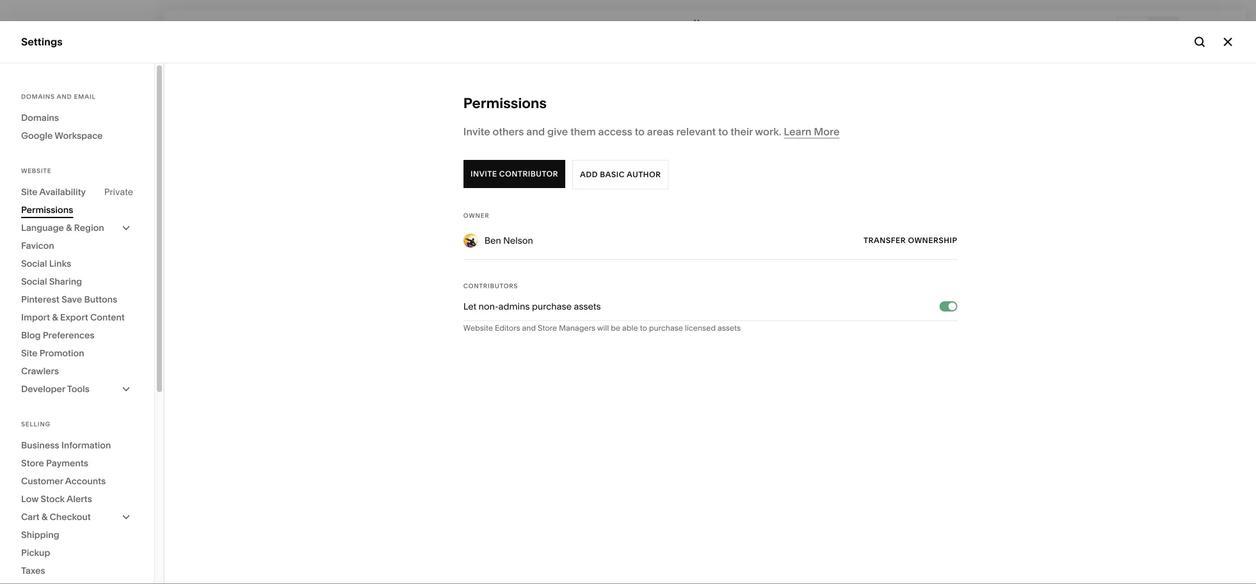 Task type: describe. For each thing, give the bounding box(es) containing it.
preferences
[[43, 330, 94, 341]]

pinterest
[[21, 294, 59, 305]]

blog preferences link
[[21, 327, 133, 345]]

asset
[[21, 419, 49, 431]]

scheduling link
[[21, 192, 142, 207]]

pinterest save buttons
[[21, 294, 117, 305]]

site promotion
[[21, 348, 84, 359]]

google workspace
[[21, 130, 103, 141]]

cart
[[21, 512, 39, 523]]

selling link
[[21, 102, 142, 117]]

permissions link
[[21, 201, 133, 219]]

0 horizontal spatial store
[[21, 458, 44, 469]]

pickup
[[21, 548, 50, 559]]

contributors
[[464, 282, 518, 290]]

1 selling from the top
[[21, 102, 54, 115]]

domains link
[[21, 109, 133, 127]]

& for language
[[66, 223, 72, 233]]

developer
[[21, 384, 65, 395]]

shipping link
[[21, 526, 133, 544]]

0 vertical spatial permissions
[[464, 94, 547, 112]]

developer tools button
[[21, 380, 133, 398]]

ben nelson
[[485, 235, 533, 246]]

non-
[[479, 301, 499, 312]]

0 vertical spatial purchase
[[532, 301, 572, 312]]

language
[[21, 223, 64, 233]]

crawlers
[[21, 366, 59, 377]]

customer
[[21, 476, 63, 487]]

save
[[62, 294, 82, 305]]

& for import
[[52, 312, 58, 323]]

customer accounts link
[[21, 473, 133, 491]]

settings link
[[21, 441, 142, 456]]

site for site promotion
[[21, 348, 37, 359]]

email
[[74, 93, 96, 101]]

access
[[598, 126, 633, 138]]

ben for ben nelson
[[485, 235, 501, 246]]

others
[[493, 126, 524, 138]]

to right able
[[640, 324, 647, 333]]

marketing
[[21, 125, 71, 137]]

owner
[[464, 212, 490, 220]]

work.
[[755, 126, 782, 138]]

private
[[104, 187, 133, 198]]

learn
[[784, 126, 812, 138]]

transfer ownership
[[864, 236, 958, 245]]

domains for domains
[[21, 112, 59, 123]]

transfer
[[864, 236, 906, 245]]

pickup link
[[21, 544, 133, 562]]

analytics link
[[21, 170, 142, 185]]

checkout
[[50, 512, 91, 523]]

ben for ben nelson ben.nelson1980@gmail.com
[[51, 506, 65, 515]]

import & export content
[[21, 312, 125, 323]]

help
[[21, 464, 44, 477]]

crawlers link
[[21, 362, 133, 380]]

managers
[[559, 324, 596, 333]]

ben.nelson1980@gmail.com
[[51, 516, 153, 526]]

home
[[694, 18, 716, 27]]

add basic author
[[580, 170, 661, 179]]

sharing
[[49, 276, 82, 287]]

settings inside 'settings' 'link'
[[21, 442, 61, 454]]

favicon link
[[21, 237, 133, 255]]

marketing link
[[21, 124, 142, 139]]

ben nelson ben.nelson1980@gmail.com
[[51, 506, 153, 526]]

asset library
[[21, 419, 85, 431]]

site availability
[[21, 187, 86, 198]]

import & export content link
[[21, 309, 133, 327]]

editors
[[495, 324, 520, 333]]

invite contributor button
[[464, 160, 565, 188]]

give
[[547, 126, 568, 138]]

google workspace link
[[21, 127, 133, 145]]

social for social sharing
[[21, 276, 47, 287]]

invite others and give them access to areas relevant to their work. learn more
[[464, 126, 840, 138]]

basic
[[600, 170, 625, 179]]

tools
[[67, 384, 90, 395]]

1 vertical spatial permissions
[[21, 205, 73, 216]]

1 settings from the top
[[21, 36, 63, 48]]

social links link
[[21, 255, 133, 273]]

analytics
[[21, 170, 66, 183]]

store payments
[[21, 458, 88, 469]]

their
[[731, 126, 753, 138]]

be
[[611, 324, 621, 333]]

language & region link
[[21, 219, 133, 237]]

google
[[21, 130, 53, 141]]

0 horizontal spatial assets
[[574, 301, 601, 312]]



Task type: locate. For each thing, give the bounding box(es) containing it.
1 horizontal spatial store
[[538, 324, 557, 333]]

and left the email
[[57, 93, 72, 101]]

low stock alerts link
[[21, 491, 133, 508]]

1 vertical spatial settings
[[21, 442, 61, 454]]

selling
[[21, 102, 54, 115], [21, 421, 51, 428]]

0 vertical spatial ben
[[485, 235, 501, 246]]

assets
[[574, 301, 601, 312], [718, 324, 741, 333]]

selling down domains and email
[[21, 102, 54, 115]]

store down let non-admins purchase assets
[[538, 324, 557, 333]]

0 horizontal spatial permissions
[[21, 205, 73, 216]]

1 site from the top
[[21, 187, 37, 198]]

0 vertical spatial social
[[21, 258, 47, 269]]

1 horizontal spatial nelson
[[503, 235, 533, 246]]

contributor
[[499, 169, 558, 179]]

low stock alerts
[[21, 494, 92, 505]]

1 horizontal spatial website
[[464, 324, 493, 333]]

purchase up managers
[[532, 301, 572, 312]]

1 vertical spatial assets
[[718, 324, 741, 333]]

let
[[464, 301, 477, 312]]

0 vertical spatial settings
[[21, 36, 63, 48]]

content
[[90, 312, 125, 323]]

website down let
[[464, 324, 493, 333]]

0 vertical spatial selling
[[21, 102, 54, 115]]

taxes
[[21, 566, 45, 577]]

to left areas
[[635, 126, 645, 138]]

1 horizontal spatial ben
[[485, 235, 501, 246]]

accounts
[[65, 476, 106, 487]]

ownership
[[908, 236, 958, 245]]

0 vertical spatial and
[[57, 93, 72, 101]]

website up "site availability"
[[21, 167, 51, 175]]

0 vertical spatial &
[[66, 223, 72, 233]]

invite for invite contributor
[[471, 169, 497, 179]]

settings up domains and email
[[21, 36, 63, 48]]

let non-admins purchase assets
[[464, 301, 601, 312]]

developer tools
[[21, 384, 90, 395]]

assets right licensed
[[718, 324, 741, 333]]

blog
[[21, 330, 41, 341]]

site down blog
[[21, 348, 37, 359]]

language & region
[[21, 223, 104, 233]]

customer accounts
[[21, 476, 106, 487]]

website for website
[[21, 167, 51, 175]]

invite up "owner"
[[471, 169, 497, 179]]

author
[[627, 170, 661, 179]]

1 horizontal spatial assets
[[718, 324, 741, 333]]

1 vertical spatial selling
[[21, 421, 51, 428]]

1 horizontal spatial &
[[52, 312, 58, 323]]

1 domains from the top
[[21, 93, 55, 101]]

domains for domains and email
[[21, 93, 55, 101]]

0 horizontal spatial nelson
[[67, 506, 93, 515]]

them
[[571, 126, 596, 138]]

nelson for ben nelson
[[503, 235, 533, 246]]

store down business
[[21, 458, 44, 469]]

alerts
[[67, 494, 92, 505]]

links
[[49, 258, 71, 269]]

1 vertical spatial social
[[21, 276, 47, 287]]

taxes link
[[21, 562, 133, 580]]

1 vertical spatial and
[[527, 126, 545, 138]]

store
[[538, 324, 557, 333], [21, 458, 44, 469]]

2 social from the top
[[21, 276, 47, 287]]

business information link
[[21, 437, 133, 455]]

low
[[21, 494, 39, 505]]

0 horizontal spatial purchase
[[532, 301, 572, 312]]

2 selling from the top
[[21, 421, 51, 428]]

social down favicon
[[21, 258, 47, 269]]

availability
[[39, 187, 86, 198]]

and for invite
[[527, 126, 545, 138]]

buttons
[[84, 294, 117, 305]]

1 social from the top
[[21, 258, 47, 269]]

and
[[57, 93, 72, 101], [527, 126, 545, 138], [522, 324, 536, 333]]

store payments link
[[21, 455, 133, 473]]

learn more link
[[784, 126, 840, 139]]

blog preferences
[[21, 330, 94, 341]]

2 vertical spatial &
[[42, 512, 48, 523]]

& for cart
[[42, 512, 48, 523]]

ben
[[485, 235, 501, 246], [51, 506, 65, 515]]

nelson up contributors
[[503, 235, 533, 246]]

assets up managers
[[574, 301, 601, 312]]

2 vertical spatial and
[[522, 324, 536, 333]]

2 site from the top
[[21, 348, 37, 359]]

0 horizontal spatial &
[[42, 512, 48, 523]]

None checkbox
[[949, 303, 956, 311]]

and for website
[[522, 324, 536, 333]]

cart & checkout
[[21, 512, 91, 523]]

1 horizontal spatial purchase
[[649, 324, 683, 333]]

1 vertical spatial website
[[464, 324, 493, 333]]

website editors and store managers will be able to purchase licensed assets
[[464, 324, 741, 333]]

social sharing link
[[21, 273, 133, 291]]

invite inside button
[[471, 169, 497, 179]]

tab list
[[1119, 18, 1178, 38]]

ben inside "ben nelson ben.nelson1980@gmail.com"
[[51, 506, 65, 515]]

shipping
[[21, 530, 59, 541]]

site promotion link
[[21, 345, 133, 362]]

stock
[[41, 494, 65, 505]]

0 vertical spatial store
[[538, 324, 557, 333]]

1 vertical spatial &
[[52, 312, 58, 323]]

domains
[[21, 93, 55, 101], [21, 112, 59, 123]]

nelson for ben nelson ben.nelson1980@gmail.com
[[67, 506, 93, 515]]

& right cart
[[42, 512, 48, 523]]

promotion
[[40, 348, 84, 359]]

0 vertical spatial site
[[21, 187, 37, 198]]

website for website editors and store managers will be able to purchase licensed assets
[[464, 324, 493, 333]]

more
[[814, 126, 840, 138]]

permissions
[[464, 94, 547, 112], [21, 205, 73, 216]]

0 vertical spatial domains
[[21, 93, 55, 101]]

social
[[21, 258, 47, 269], [21, 276, 47, 287]]

0 horizontal spatial ben
[[51, 506, 65, 515]]

1 vertical spatial nelson
[[67, 506, 93, 515]]

import
[[21, 312, 50, 323]]

nelson
[[503, 235, 533, 246], [67, 506, 93, 515]]

social up pinterest on the left of page
[[21, 276, 47, 287]]

site down analytics at the left of the page
[[21, 187, 37, 198]]

permissions up others
[[464, 94, 547, 112]]

and left give
[[527, 126, 545, 138]]

favicon
[[21, 240, 54, 251]]

invite left others
[[464, 126, 490, 138]]

0 vertical spatial website
[[21, 167, 51, 175]]

nelson inside "ben nelson ben.nelson1980@gmail.com"
[[67, 506, 93, 515]]

add basic author button
[[572, 160, 669, 190]]

social sharing
[[21, 276, 82, 287]]

and right editors
[[522, 324, 536, 333]]

able
[[622, 324, 638, 333]]

developer tools link
[[21, 380, 133, 398]]

asset library link
[[21, 418, 142, 433]]

region
[[74, 223, 104, 233]]

2 settings from the top
[[21, 442, 61, 454]]

to left their
[[718, 126, 728, 138]]

1 vertical spatial site
[[21, 348, 37, 359]]

language & region button
[[21, 219, 133, 237]]

2 horizontal spatial &
[[66, 223, 72, 233]]

export
[[60, 312, 88, 323]]

site for site availability
[[21, 187, 37, 198]]

business
[[21, 440, 59, 451]]

1 horizontal spatial permissions
[[464, 94, 547, 112]]

invite contributor
[[471, 169, 558, 179]]

social inside 'link'
[[21, 258, 47, 269]]

site
[[21, 187, 37, 198], [21, 348, 37, 359]]

website
[[21, 167, 51, 175], [464, 324, 493, 333]]

domains inside domains link
[[21, 112, 59, 123]]

1 vertical spatial invite
[[471, 169, 497, 179]]

selling up business
[[21, 421, 51, 428]]

areas
[[647, 126, 674, 138]]

& up blog preferences
[[52, 312, 58, 323]]

2 domains from the top
[[21, 112, 59, 123]]

purchase left licensed
[[649, 324, 683, 333]]

0 vertical spatial nelson
[[503, 235, 533, 246]]

1 vertical spatial purchase
[[649, 324, 683, 333]]

0 horizontal spatial website
[[21, 167, 51, 175]]

nelson down the alerts
[[67, 506, 93, 515]]

domains and email
[[21, 93, 96, 101]]

& up favicon link
[[66, 223, 72, 233]]

permissions up language
[[21, 205, 73, 216]]

ben down low stock alerts
[[51, 506, 65, 515]]

settings up 'store payments'
[[21, 442, 61, 454]]

add
[[580, 170, 598, 179]]

invite for invite others and give them access to areas relevant to their work. learn more
[[464, 126, 490, 138]]

&
[[66, 223, 72, 233], [52, 312, 58, 323], [42, 512, 48, 523]]

0 vertical spatial assets
[[574, 301, 601, 312]]

admins
[[499, 301, 530, 312]]

1 vertical spatial store
[[21, 458, 44, 469]]

library
[[51, 419, 85, 431]]

0 vertical spatial invite
[[464, 126, 490, 138]]

transfer ownership button
[[864, 229, 958, 252]]

1 vertical spatial domains
[[21, 112, 59, 123]]

ben down "owner"
[[485, 235, 501, 246]]

social for social links
[[21, 258, 47, 269]]

1 vertical spatial ben
[[51, 506, 65, 515]]



Task type: vqa. For each thing, say whether or not it's contained in the screenshot.
from at the right
no



